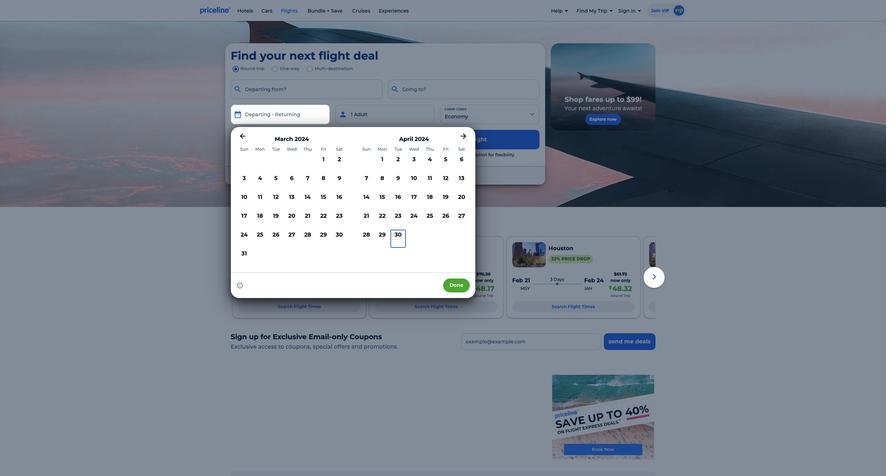 Task type: describe. For each thing, give the bounding box(es) containing it.
28 button for april 2024
[[360, 230, 374, 248]]

17 button for april
[[407, 193, 422, 210]]

Promotion email input field
[[462, 334, 601, 350]]

send me deals button
[[604, 334, 656, 350]]

2 vertical spatial 3
[[551, 277, 553, 283]]

at
[[419, 173, 424, 179]]

flexibility
[[496, 152, 515, 158]]

done
[[450, 283, 464, 289]]

9 for march 2024
[[338, 175, 341, 182]]

cars link
[[262, 8, 273, 14]]

orlando image image
[[238, 243, 272, 268]]

8 for april 2024
[[381, 175, 384, 182]]

search flight times button for 48.17
[[375, 302, 498, 313]]

16 for april 2024
[[396, 194, 401, 201]]

houston image image
[[512, 243, 546, 268]]

you
[[338, 219, 356, 230]]

0 vertical spatial exclusive
[[273, 333, 307, 342]]

14 for march 2024
[[305, 194, 311, 201]]

19 button for april 2024
[[439, 193, 453, 210]]

4 button for march 2024
[[253, 174, 268, 191]]

29 for march 2024
[[320, 232, 327, 238]]

us
[[412, 173, 417, 179]]

april 2024
[[400, 136, 429, 143]]

$61.73
[[614, 272, 627, 277]]

trip inside dropdown button
[[598, 8, 608, 14]]

to
[[279, 344, 284, 351]]

find your flight button
[[388, 130, 540, 150]]

offers
[[334, 344, 350, 351]]

Departing from? field
[[231, 80, 383, 99]]

cars
[[262, 8, 273, 14]]

26 button for march 2024
[[269, 230, 283, 248]]

11 for april 2024
[[428, 175, 432, 182]]

feb 21 msy
[[512, 278, 530, 292]]

multi-destination
[[315, 66, 353, 71]]

price drop deals near you
[[231, 219, 356, 230]]

trip inside $61.73 now only $ 48.32 round trip
[[624, 294, 631, 299]]

(833)
[[428, 173, 440, 179]]

15 button for april 2024
[[375, 193, 390, 210]]

28 button for march 2024
[[301, 230, 315, 248]]

19 button for march 2024
[[269, 211, 283, 229]]

call
[[401, 173, 410, 179]]

price
[[562, 257, 576, 262]]

24 button for april
[[407, 211, 422, 229]]

find your flight
[[441, 136, 487, 143]]

search for 48.32
[[552, 305, 567, 310]]

promotions.
[[364, 344, 399, 351]]

flight for $76.30
[[431, 305, 444, 310]]

mar
[[238, 278, 249, 284]]

none field the departing from?
[[231, 80, 383, 99]]

3 days
[[551, 277, 564, 283]]

round for 48.32
[[611, 294, 623, 299]]

class
[[457, 107, 467, 112]]

experiences link
[[379, 8, 409, 14]]

show january 2024 image
[[239, 132, 247, 141]]

11 button for march 2024
[[253, 193, 268, 210]]

24 for feb 24
[[662, 278, 669, 284]]

18 for april 2024
[[427, 194, 433, 201]]

1 horizontal spatial save
[[331, 8, 343, 14]]

deal
[[354, 49, 379, 63]]

6 for april 2024
[[460, 156, 464, 163]]

20 button for march 2024
[[285, 211, 299, 229]]

next image
[[650, 272, 661, 283]]

15 button for march 2024
[[317, 193, 331, 210]]

feb 24 mia
[[447, 278, 467, 292]]

2 horizontal spatial 1
[[425, 173, 427, 179]]

round-
[[241, 66, 257, 71]]

feb 24
[[650, 278, 669, 284]]

cabin class
[[445, 107, 467, 112]]

7 for april 2024
[[365, 175, 369, 182]]

10 for march
[[241, 194, 247, 201]]

18 for march 2024
[[257, 213, 263, 219]]

1 horizontal spatial +
[[327, 8, 330, 14]]

book
[[413, 152, 424, 158]]

6 button for march 2024
[[285, 174, 299, 191]]

price
[[231, 219, 255, 230]]

trip inside $76.30 now only $ 48.17 round trip
[[487, 294, 494, 299]]

destination
[[328, 66, 353, 71]]

help button
[[552, 2, 569, 20]]

21 inside feb 21 msy
[[525, 278, 530, 284]]

sign for in
[[619, 8, 630, 14]]

5 button for march 2024
[[269, 174, 283, 191]]

access
[[258, 344, 277, 351]]

9 for april 2024
[[397, 175, 400, 182]]

$ for 48.32
[[609, 285, 612, 291]]

4 for march 2024
[[258, 175, 262, 182]]

5879
[[452, 173, 464, 179]]

march
[[275, 136, 293, 143]]

join vip
[[652, 8, 670, 13]]

deals
[[284, 219, 310, 230]]

bundle + save link
[[306, 8, 344, 14]]

02
[[251, 278, 258, 284]]

27 for april 2024
[[459, 213, 465, 219]]

18 button for april 2024
[[423, 193, 438, 210]]

17 for april
[[412, 194, 417, 201]]

email-
[[309, 333, 332, 342]]

13 for march 2024
[[289, 194, 295, 201]]

$76.30
[[477, 272, 491, 277]]

0 vertical spatial for
[[489, 152, 495, 158]]

round for 48.17
[[474, 294, 486, 299]]

march 2024
[[275, 136, 309, 143]]

add
[[295, 137, 304, 142]]

fri for april 2024
[[443, 147, 449, 152]]

cruises link
[[353, 8, 371, 14]]

15 for april 2024
[[380, 194, 385, 201]]

wed for march
[[287, 147, 297, 152]]

msy
[[521, 287, 530, 292]]

5 for march 2024
[[275, 175, 278, 182]]

hotels link
[[238, 8, 253, 14]]

next
[[290, 49, 316, 63]]

help
[[552, 8, 563, 14]]

trip down $84.92
[[350, 294, 356, 299]]

priceline.com home image
[[200, 7, 231, 14]]

14 for april 2024
[[364, 194, 370, 201]]

1 for march 2024
[[323, 156, 325, 163]]

send
[[609, 339, 623, 345]]

coupons,
[[286, 344, 312, 351]]

26 for april 2024
[[443, 213, 450, 219]]

sign for up
[[231, 333, 247, 342]]

iah
[[585, 287, 593, 292]]

flights link
[[281, 8, 298, 14]]

mia
[[448, 287, 456, 292]]

cruises
[[353, 8, 371, 14]]

none field the going to?
[[388, 80, 540, 99]]

22 for april 2024
[[379, 213, 386, 219]]

6 button for april 2024
[[455, 155, 469, 172]]

1 vertical spatial flight
[[429, 152, 440, 158]]

sign up for exclusive email-only coupons exclusive access to coupons, special offers and promotions.
[[231, 333, 399, 351]]

find my trip
[[577, 8, 608, 14]]

mar 02
[[238, 278, 258, 284]]

one-
[[280, 66, 291, 71]]

flight-search-form element
[[0, 64, 543, 298]]

$61.73 now only $ 48.32 round trip
[[609, 272, 632, 299]]

multi-
[[315, 66, 328, 71]]

feb 24 iah
[[585, 278, 604, 292]]

in
[[631, 8, 636, 14]]

add a hotel
[[294, 137, 320, 142]]

$84.92
[[339, 272, 354, 277]]

april
[[400, 136, 413, 143]]

sign in button
[[619, 2, 642, 20]]

drop
[[258, 219, 281, 230]]

+ inside flight-search-form element
[[265, 136, 268, 143]]

flight for deals?
[[370, 173, 383, 179]]

30 for march 2024
[[336, 232, 343, 238]]

48.32
[[613, 285, 632, 293]]

done button
[[444, 279, 470, 293]]

16 for march 2024
[[337, 194, 343, 201]]

join vip link
[[647, 3, 689, 17]]

flights
[[281, 8, 298, 14]]

12 for march 2024
[[273, 194, 279, 201]]

0 horizontal spatial exclusive
[[231, 344, 257, 351]]

0 vertical spatial bundle
[[308, 8, 326, 14]]

1 search flight times from the left
[[278, 305, 321, 310]]

thu for march 2024
[[304, 147, 312, 152]]

16 button for april 2024
[[391, 193, 406, 210]]

1 search flight times button from the left
[[238, 302, 361, 313]]

12 button for march 2024
[[269, 193, 283, 210]]

16 button for march 2024
[[332, 193, 347, 210]]

find for find your flight
[[441, 136, 454, 143]]

feb for feb 21 msy
[[512, 278, 523, 284]]

26 for march 2024
[[273, 232, 280, 238]]

vip
[[662, 8, 670, 13]]

11 for march 2024
[[258, 194, 262, 201]]

19 for march 2024
[[273, 213, 279, 219]]

21 for april 2024
[[364, 213, 370, 219]]

only for 48.32
[[622, 279, 631, 284]]



Task type: vqa. For each thing, say whether or not it's contained in the screenshot.
19 to the top
yes



Task type: locate. For each thing, give the bounding box(es) containing it.
1 15 button from the left
[[317, 193, 331, 210]]

0 vertical spatial 12
[[443, 175, 449, 182]]

sign inside button
[[619, 8, 630, 14]]

21 for march 2024
[[305, 213, 311, 219]]

8 button left the call
[[375, 174, 390, 191]]

0 vertical spatial 13 button
[[455, 174, 469, 191]]

1 mon from the left
[[256, 147, 265, 152]]

1 horizontal spatial search flight times button
[[375, 302, 498, 313]]

22 button for april 2024
[[375, 211, 390, 229]]

1 9 from the left
[[338, 175, 341, 182]]

2 14 button from the left
[[360, 193, 374, 210]]

21
[[305, 213, 311, 219], [364, 213, 370, 219], [525, 278, 530, 284]]

25 for april 2024
[[427, 213, 434, 219]]

2
[[338, 156, 341, 163], [397, 156, 400, 163]]

feb inside feb 21 msy
[[512, 278, 523, 284]]

flight left with
[[429, 152, 440, 158]]

30 down you
[[336, 232, 343, 238]]

0 horizontal spatial none field
[[231, 80, 383, 99]]

29 up miami image
[[379, 232, 386, 238]]

29 for april 2024
[[379, 232, 386, 238]]

0 vertical spatial bundle + save
[[306, 8, 344, 14]]

3 round from the left
[[611, 294, 623, 299]]

4 button for april 2024
[[423, 155, 438, 172]]

now for 48.32
[[611, 279, 620, 284]]

0 horizontal spatial 29 button
[[317, 230, 331, 248]]

6 right with
[[460, 156, 464, 163]]

bundle
[[308, 8, 326, 14], [245, 136, 263, 143]]

feb inside feb 24 iah
[[585, 278, 595, 284]]

2 15 from the left
[[380, 194, 385, 201]]

17 down us
[[412, 194, 417, 201]]

2 search flight times button from the left
[[375, 302, 498, 313]]

with
[[442, 152, 451, 158]]

0 horizontal spatial 28 button
[[301, 230, 315, 248]]

27 button for march 2024
[[285, 230, 299, 248]]

1 15 from the left
[[321, 194, 327, 201]]

feb up iah
[[585, 278, 595, 284]]

1 14 button from the left
[[301, 193, 315, 210]]

only down $61.73
[[622, 279, 631, 284]]

sign inside sign up for exclusive email-only coupons exclusive access to coupons, special offers and promotions.
[[231, 333, 247, 342]]

10 button for april
[[407, 174, 422, 191]]

2 14 from the left
[[364, 194, 370, 201]]

2 horizontal spatial flight
[[429, 152, 440, 158]]

11 button up drop
[[253, 193, 268, 210]]

2 16 button from the left
[[391, 193, 406, 210]]

7
[[306, 175, 310, 182], [365, 175, 369, 182]]

9 left the call
[[397, 175, 400, 182]]

only inside $76.30 now only $ 48.17 round trip
[[484, 279, 494, 284]]

1 2024 from the left
[[295, 136, 309, 143]]

find for find my trip
[[577, 8, 588, 14]]

save
[[331, 8, 343, 14], [269, 136, 281, 143]]

20 button right drop
[[285, 211, 299, 229]]

0 vertical spatial save
[[331, 8, 343, 14]]

10 button up "price"
[[237, 193, 252, 210]]

and
[[352, 344, 363, 351]]

feb right $61.73 now only $ 48.32 round trip at right
[[650, 278, 660, 284]]

16
[[337, 194, 343, 201], [396, 194, 401, 201]]

trip right my
[[598, 8, 608, 14]]

0 horizontal spatial 11
[[258, 194, 262, 201]]

1 times from the left
[[308, 305, 321, 310]]

2 round from the left
[[474, 294, 486, 299]]

round inside $61.73 now only $ 48.32 round trip
[[611, 294, 623, 299]]

1 up looking
[[323, 156, 325, 163]]

1 horizontal spatial 16
[[396, 194, 401, 201]]

for left flexibility
[[489, 152, 495, 158]]

23 button for march 2024
[[332, 211, 347, 229]]

houston
[[549, 246, 574, 252]]

0 horizontal spatial 21
[[305, 213, 311, 219]]

0 horizontal spatial 17
[[242, 213, 247, 219]]

1 horizontal spatial search
[[415, 305, 430, 310]]

0 horizontal spatial save
[[269, 136, 281, 143]]

1 30 from the left
[[336, 232, 343, 238]]

26 button for april 2024
[[439, 211, 453, 229]]

1 horizontal spatial tue
[[395, 147, 402, 152]]

28 button
[[301, 230, 315, 248], [360, 230, 374, 248]]

exclusive down "up"
[[231, 344, 257, 351]]

9 button right looking
[[332, 174, 347, 191]]

feb up msy
[[512, 278, 523, 284]]

flight
[[319, 49, 351, 63], [429, 152, 440, 158], [370, 173, 383, 179]]

12 for april 2024
[[443, 175, 449, 182]]

19 for april 2024
[[443, 194, 449, 201]]

1 vertical spatial 20
[[289, 213, 296, 219]]

1 horizontal spatial times
[[445, 305, 458, 310]]

fri for march 2024
[[321, 147, 327, 152]]

14 down looking
[[305, 194, 311, 201]]

18
[[427, 194, 433, 201], [257, 213, 263, 219]]

0 horizontal spatial 8
[[322, 175, 326, 182]]

only for 48.17
[[484, 279, 494, 284]]

bundle + save inside flight-search-form element
[[245, 136, 281, 143]]

14 down the international
[[364, 194, 370, 201]]

up
[[249, 333, 259, 342]]

1 feb from the left
[[447, 278, 458, 284]]

6 left looking
[[290, 175, 294, 182]]

sign left "up"
[[231, 333, 247, 342]]

cabin
[[445, 107, 456, 112]]

advertisement element
[[551, 43, 656, 131], [551, 374, 656, 461]]

14 button
[[301, 193, 315, 210], [360, 193, 374, 210]]

5 button
[[439, 155, 453, 172], [269, 174, 283, 191]]

thu down "add a hotel"
[[304, 147, 312, 152]]

sat
[[336, 147, 343, 152], [459, 147, 465, 152]]

19 button down 203-
[[439, 193, 453, 210]]

16 button up you
[[332, 193, 347, 210]]

1 16 button from the left
[[332, 193, 347, 210]]

1 30 button from the left
[[332, 230, 347, 248]]

flight
[[470, 136, 487, 143], [294, 305, 307, 310], [431, 305, 444, 310], [568, 305, 581, 310]]

9 button for march 2024
[[332, 174, 347, 191]]

9
[[338, 175, 341, 182], [397, 175, 400, 182]]

0 horizontal spatial for
[[261, 333, 271, 342]]

deals?
[[384, 173, 400, 179]]

0 horizontal spatial a
[[305, 137, 308, 142]]

1 2 button from the left
[[332, 155, 347, 172]]

29
[[320, 232, 327, 238], [379, 232, 386, 238]]

trip
[[257, 66, 265, 71]]

2 button for april 2024
[[391, 155, 406, 172]]

find inside find your flight button
[[441, 136, 454, 143]]

save left add
[[269, 136, 281, 143]]

2 28 button from the left
[[360, 230, 374, 248]]

20 down the 5879
[[458, 194, 466, 201]]

2 8 from the left
[[381, 175, 384, 182]]

3 search from the left
[[552, 305, 567, 310]]

2 30 button from the left
[[391, 230, 406, 248]]

20 for april 2024
[[458, 194, 466, 201]]

0 horizontal spatial 12
[[273, 194, 279, 201]]

1 horizontal spatial 27 button
[[455, 211, 469, 229]]

0 vertical spatial 11
[[428, 175, 432, 182]]

1 horizontal spatial 13
[[459, 175, 465, 182]]

$ inside $76.30 now only $ 48.17 round trip
[[473, 285, 476, 291]]

29 down near
[[320, 232, 327, 238]]

0 horizontal spatial 30
[[336, 232, 343, 238]]

1 7 from the left
[[306, 175, 310, 182]]

2 $ from the left
[[609, 285, 612, 291]]

wed
[[287, 147, 297, 152], [409, 147, 419, 152]]

+
[[327, 8, 330, 14], [265, 136, 268, 143]]

round down "48.32"
[[611, 294, 623, 299]]

24 for feb 24 mia
[[460, 278, 467, 284]]

only inside sign up for exclusive email-only coupons exclusive access to coupons, special offers and promotions.
[[332, 333, 348, 342]]

0 vertical spatial 10 button
[[407, 174, 422, 191]]

1 horizontal spatial 11
[[428, 175, 432, 182]]

1 22 button from the left
[[317, 211, 331, 229]]

6
[[460, 156, 464, 163], [290, 175, 294, 182]]

6 for march 2024
[[290, 175, 294, 182]]

1 horizontal spatial 5
[[444, 156, 448, 163]]

2 2 button from the left
[[391, 155, 406, 172]]

30 button
[[332, 230, 347, 248], [391, 230, 406, 248]]

find up the round-
[[231, 49, 257, 63]]

0 horizontal spatial now
[[474, 279, 483, 284]]

exclusive
[[273, 333, 307, 342], [231, 344, 257, 351]]

sign in
[[619, 8, 636, 14]]

1 up the looking for international flight deals? call us at 1 (833) 203-5879
[[382, 156, 384, 163]]

13 button for march 2024
[[285, 193, 299, 210]]

5 for april 2024
[[444, 156, 448, 163]]

7 for march 2024
[[306, 175, 310, 182]]

0 horizontal spatial 26
[[273, 232, 280, 238]]

0 horizontal spatial thu
[[304, 147, 312, 152]]

1 button for april 2024
[[375, 155, 390, 172]]

10 up "price"
[[241, 194, 247, 201]]

only
[[484, 279, 494, 284], [622, 279, 631, 284], [332, 333, 348, 342]]

now inside $61.73 now only $ 48.32 round trip
[[611, 279, 620, 284]]

+ left 'cruises'
[[327, 8, 330, 14]]

special
[[313, 344, 333, 351]]

2 none field from the left
[[388, 80, 540, 99]]

1 28 from the left
[[304, 232, 311, 238]]

2 thu from the left
[[426, 147, 434, 152]]

$ inside $61.73 now only $ 48.32 round trip
[[609, 285, 612, 291]]

wed for april
[[409, 147, 419, 152]]

11 button right us
[[423, 174, 438, 191]]

2 horizontal spatial 21
[[525, 278, 530, 284]]

0 vertical spatial 3
[[413, 156, 416, 163]]

1 vertical spatial save
[[269, 136, 281, 143]]

23
[[336, 213, 343, 219], [395, 213, 402, 219]]

experiences
[[379, 8, 409, 14]]

3 feb from the left
[[585, 278, 595, 284]]

exclusive up to
[[273, 333, 307, 342]]

1 horizontal spatial $
[[609, 285, 612, 291]]

24 inside feb 24 iah
[[597, 278, 604, 284]]

round down 48.17
[[474, 294, 486, 299]]

2 wed from the left
[[409, 147, 419, 152]]

a right book
[[426, 152, 428, 158]]

Departing – Returning Date Picker field
[[231, 105, 330, 124]]

31 button
[[237, 249, 252, 267]]

14 button for march 2024
[[301, 193, 315, 210]]

0 vertical spatial 4 button
[[423, 155, 438, 172]]

find left your
[[441, 136, 454, 143]]

1 horizontal spatial exclusive
[[273, 333, 307, 342]]

2024 right april
[[415, 136, 429, 143]]

trip down 48.17
[[487, 294, 494, 299]]

8 left the international
[[322, 175, 326, 182]]

0 vertical spatial sign
[[619, 8, 630, 14]]

2 sat from the left
[[459, 147, 465, 152]]

23 for april 2024
[[395, 213, 402, 219]]

feb inside feb 24 mia
[[447, 278, 458, 284]]

10 left at
[[411, 175, 417, 182]]

1 button up the looking for international flight deals? call us at 1 (833) 203-5879
[[375, 155, 390, 172]]

now inside $76.30 now only $ 48.17 round trip
[[474, 279, 483, 284]]

3 search flight times from the left
[[552, 305, 595, 310]]

1 vertical spatial exclusive
[[231, 344, 257, 351]]

1 horizontal spatial 6
[[460, 156, 464, 163]]

16 down deals?
[[396, 194, 401, 201]]

28 button down the deals
[[301, 230, 315, 248]]

12 button right at
[[439, 174, 453, 191]]

2 23 from the left
[[395, 213, 402, 219]]

2 21 button from the left
[[360, 211, 374, 229]]

1 $ from the left
[[473, 285, 476, 291]]

1 horizontal spatial bundle + save
[[306, 8, 344, 14]]

5
[[444, 156, 448, 163], [275, 175, 278, 182]]

15 down looking
[[321, 194, 327, 201]]

7 button for april 2024
[[360, 174, 374, 191]]

22% price drop
[[552, 257, 591, 262]]

a for flight
[[426, 152, 428, 158]]

0 horizontal spatial 9
[[338, 175, 341, 182]]

2024 for april 2024
[[415, 136, 429, 143]]

one-way
[[280, 66, 300, 71]]

flight for $61.73
[[568, 305, 581, 310]]

1 horizontal spatial 19
[[443, 194, 449, 201]]

feb up mia
[[447, 278, 458, 284]]

book a flight with free cancellation for flexibility
[[413, 152, 515, 158]]

21 up msy
[[525, 278, 530, 284]]

27 for march 2024
[[289, 232, 295, 238]]

203-
[[441, 173, 452, 179]]

1 advertisement element from the top
[[551, 43, 656, 131]]

0 vertical spatial 20
[[458, 194, 466, 201]]

0 vertical spatial 24 button
[[407, 211, 422, 229]]

0 vertical spatial find
[[577, 8, 588, 14]]

thu for april 2024
[[426, 147, 434, 152]]

1 vertical spatial bundle + save
[[245, 136, 281, 143]]

none field up class
[[388, 80, 540, 99]]

2 horizontal spatial search
[[552, 305, 567, 310]]

20 button down the 5879
[[455, 193, 469, 210]]

1 7 button from the left
[[301, 174, 315, 191]]

0 horizontal spatial search flight times button
[[238, 302, 361, 313]]

sign
[[619, 8, 630, 14], [231, 333, 247, 342]]

tue down april
[[395, 147, 402, 152]]

0 vertical spatial 6
[[460, 156, 464, 163]]

2 fri from the left
[[443, 147, 449, 152]]

24 inside feb 24 mia
[[460, 278, 467, 284]]

2 7 button from the left
[[360, 174, 374, 191]]

1 29 button from the left
[[317, 230, 331, 248]]

1 button up looking
[[317, 155, 331, 172]]

1 horizontal spatial wed
[[409, 147, 419, 152]]

1 horizontal spatial 20 button
[[455, 193, 469, 210]]

round inside $76.30 now only $ 48.17 round trip
[[474, 294, 486, 299]]

11 button for april 2024
[[423, 174, 438, 191]]

1 9 button from the left
[[332, 174, 347, 191]]

2 7 from the left
[[365, 175, 369, 182]]

2 30 from the left
[[395, 232, 402, 238]]

looking
[[307, 173, 327, 179]]

sun for april
[[363, 147, 371, 152]]

1 round from the left
[[337, 294, 349, 299]]

2 8 button from the left
[[375, 174, 390, 191]]

0 vertical spatial 19
[[443, 194, 449, 201]]

2 button up the international
[[332, 155, 347, 172]]

$76.30 now only $ 48.17 round trip
[[473, 272, 495, 299]]

8 left the call
[[381, 175, 384, 182]]

11 button
[[423, 174, 438, 191], [253, 193, 268, 210]]

mon for april
[[378, 147, 387, 152]]

0 horizontal spatial 25 button
[[253, 230, 268, 248]]

30 up miami image
[[395, 232, 402, 238]]

14 button down the international
[[360, 193, 374, 210]]

12 button
[[439, 174, 453, 191], [269, 193, 283, 210]]

1 14 from the left
[[305, 194, 311, 201]]

2 15 button from the left
[[375, 193, 390, 210]]

0 horizontal spatial bundle
[[245, 136, 263, 143]]

send me deals
[[609, 339, 651, 345]]

4 for april 2024
[[428, 156, 432, 163]]

0 horizontal spatial 1
[[323, 156, 325, 163]]

12 up drop
[[273, 194, 279, 201]]

0 horizontal spatial fri
[[321, 147, 327, 152]]

1 23 button from the left
[[332, 211, 347, 229]]

4 feb from the left
[[650, 278, 660, 284]]

tue
[[272, 147, 280, 152], [395, 147, 402, 152]]

27 button for april 2024
[[455, 211, 469, 229]]

miami image image
[[375, 243, 409, 268]]

24 for feb 24 iah
[[597, 278, 604, 284]]

0 vertical spatial 26 button
[[439, 211, 453, 229]]

19 down 203-
[[443, 194, 449, 201]]

2 1 button from the left
[[375, 155, 390, 172]]

29 button for march 2024
[[317, 230, 331, 248]]

tue down march
[[272, 147, 280, 152]]

tue for march 2024
[[272, 147, 280, 152]]

3
[[413, 156, 416, 163], [243, 175, 246, 182], [551, 277, 553, 283]]

sat up the international
[[336, 147, 343, 152]]

2 horizontal spatial search flight times button
[[512, 302, 635, 313]]

2 for april 2024
[[397, 156, 400, 163]]

1 tue from the left
[[272, 147, 280, 152]]

1 fri from the left
[[321, 147, 327, 152]]

save inside flight-search-form element
[[269, 136, 281, 143]]

1 horizontal spatial for
[[328, 173, 335, 179]]

only up offers
[[332, 333, 348, 342]]

21 left near
[[305, 213, 311, 219]]

22%
[[552, 257, 561, 262]]

1 sun from the left
[[240, 147, 249, 152]]

hotels
[[238, 8, 253, 14]]

$ for 48.17
[[473, 285, 476, 291]]

search flight times button
[[238, 302, 361, 313], [375, 302, 498, 313], [512, 302, 635, 313]]

1 vertical spatial 3
[[243, 175, 246, 182]]

fri up looking
[[321, 147, 327, 152]]

4 button
[[423, 155, 438, 172], [253, 174, 268, 191]]

1 vertical spatial 25 button
[[253, 230, 268, 248]]

find my trip button
[[577, 2, 613, 20]]

1 search from the left
[[278, 305, 293, 310]]

2 tue from the left
[[395, 147, 402, 152]]

find your next flight deal
[[231, 49, 379, 63]]

0 horizontal spatial 14
[[305, 194, 311, 201]]

mon for march
[[256, 147, 265, 152]]

only inside $61.73 now only $ 48.32 round trip
[[622, 279, 631, 284]]

1 vertical spatial 25
[[257, 232, 264, 238]]

None field
[[231, 80, 383, 99], [388, 80, 540, 99]]

search flight times for 48.17
[[415, 305, 458, 310]]

flight for $84.92
[[294, 305, 307, 310]]

2 now from the left
[[611, 279, 620, 284]]

1 horizontal spatial search flight times
[[415, 305, 458, 310]]

2 29 from the left
[[379, 232, 386, 238]]

1 1 button from the left
[[317, 155, 331, 172]]

2 up the international
[[338, 156, 341, 163]]

1 vertical spatial 26 button
[[269, 230, 283, 248]]

join
[[652, 8, 661, 13]]

feb for feb 24 mia
[[447, 278, 458, 284]]

9 button
[[332, 174, 347, 191], [391, 174, 406, 191]]

Going to? field
[[388, 80, 540, 99]]

12 button for april 2024
[[439, 174, 453, 191]]

1 horizontal spatial 18 button
[[423, 193, 438, 210]]

15 down the looking for international flight deals? call us at 1 (833) 203-5879
[[380, 194, 385, 201]]

0 horizontal spatial 1 button
[[317, 155, 331, 172]]

bundle left march
[[245, 136, 263, 143]]

1 23 from the left
[[336, 213, 343, 219]]

2 22 from the left
[[379, 213, 386, 219]]

1 horizontal spatial thu
[[426, 147, 434, 152]]

my
[[590, 8, 597, 14]]

bundle + save
[[306, 8, 344, 14], [245, 136, 281, 143]]

0 horizontal spatial 20 button
[[285, 211, 299, 229]]

now for 48.17
[[474, 279, 483, 284]]

2 9 from the left
[[397, 175, 400, 182]]

sun down show january 2024 icon
[[240, 147, 249, 152]]

14 button for april 2024
[[360, 193, 374, 210]]

2 horizontal spatial for
[[489, 152, 495, 158]]

21 button for april 2024
[[360, 211, 374, 229]]

48.17
[[476, 285, 495, 293]]

23 for march 2024
[[336, 213, 343, 219]]

13 for april 2024
[[459, 175, 465, 182]]

flight for deal
[[319, 49, 351, 63]]

9 button left us
[[391, 174, 406, 191]]

0 horizontal spatial 7 button
[[301, 174, 315, 191]]

8
[[322, 175, 326, 182], [381, 175, 384, 182]]

0 horizontal spatial search flight times
[[278, 305, 321, 310]]

29 button for april 2024
[[375, 230, 390, 248]]

2 feb from the left
[[512, 278, 523, 284]]

2 search from the left
[[415, 305, 430, 310]]

round down $84.92
[[337, 294, 349, 299]]

sat up the book a flight with free cancellation for flexibility
[[459, 147, 465, 152]]

1 horizontal spatial sign
[[619, 8, 630, 14]]

search
[[278, 305, 293, 310], [415, 305, 430, 310], [552, 305, 567, 310]]

0 horizontal spatial 4
[[258, 175, 262, 182]]

1 for april 2024
[[382, 156, 384, 163]]

fri up with
[[443, 147, 449, 152]]

18 down (833)
[[427, 194, 433, 201]]

traveler selection text field
[[336, 105, 435, 124]]

times down iah
[[582, 305, 595, 310]]

2 up deals?
[[397, 156, 400, 163]]

now down $76.30
[[474, 279, 483, 284]]

for up access
[[261, 333, 271, 342]]

1 vertical spatial 4 button
[[253, 174, 268, 191]]

1 horizontal spatial bundle
[[308, 8, 326, 14]]

0 vertical spatial 20 button
[[455, 193, 469, 210]]

find inside find my trip dropdown button
[[577, 8, 588, 14]]

1 28 button from the left
[[301, 230, 315, 248]]

2 22 button from the left
[[375, 211, 390, 229]]

3 times from the left
[[582, 305, 595, 310]]

1 29 from the left
[[320, 232, 327, 238]]

0 horizontal spatial round
[[337, 294, 349, 299]]

2 2024 from the left
[[415, 136, 429, 143]]

now down $61.73
[[611, 279, 620, 284]]

11 right at
[[428, 175, 432, 182]]

only down $76.30
[[484, 279, 494, 284]]

0 horizontal spatial 26 button
[[269, 230, 283, 248]]

28 button left miami image
[[360, 230, 374, 248]]

+ left march
[[265, 136, 268, 143]]

1 horizontal spatial only
[[484, 279, 494, 284]]

0 vertical spatial 3 button
[[407, 155, 422, 172]]

25 button for april 2024
[[423, 211, 438, 229]]

2 29 button from the left
[[375, 230, 390, 248]]

28 for april 2024
[[363, 232, 370, 238]]

0 horizontal spatial 20
[[289, 213, 296, 219]]

1 2 from the left
[[338, 156, 341, 163]]

mon
[[256, 147, 265, 152], [378, 147, 387, 152]]

2 16 from the left
[[396, 194, 401, 201]]

2 23 button from the left
[[391, 211, 406, 229]]

2 sun from the left
[[363, 147, 371, 152]]

0 vertical spatial 4
[[428, 156, 432, 163]]

2 button for march 2024
[[332, 155, 347, 172]]

1 vertical spatial 17 button
[[237, 211, 252, 229]]

1 wed from the left
[[287, 147, 297, 152]]

17 button left drop
[[237, 211, 252, 229]]

10 button left (833)
[[407, 174, 422, 191]]

22 for march 2024
[[321, 213, 327, 219]]

0 horizontal spatial 18
[[257, 213, 263, 219]]

3 button for march
[[237, 174, 252, 191]]

3 search flight times button from the left
[[512, 302, 635, 313]]

1 vertical spatial 18
[[257, 213, 263, 219]]

1 horizontal spatial 23 button
[[391, 211, 406, 229]]

4
[[428, 156, 432, 163], [258, 175, 262, 182]]

1 22 from the left
[[321, 213, 327, 219]]

search flight times
[[278, 305, 321, 310], [415, 305, 458, 310], [552, 305, 595, 310]]

for inside sign up for exclusive email-only coupons exclusive access to coupons, special offers and promotions.
[[261, 333, 271, 342]]

0 horizontal spatial 24 button
[[237, 230, 252, 248]]

your
[[455, 136, 469, 143]]

25 for march 2024
[[257, 232, 264, 238]]

1 8 from the left
[[322, 175, 326, 182]]

round-trip
[[241, 66, 265, 71]]

17 for march
[[242, 213, 247, 219]]

13 up price drop deals near you
[[289, 194, 295, 201]]

vip badge icon image
[[674, 5, 685, 16]]

find for find your next flight deal
[[231, 49, 257, 63]]

1 16 from the left
[[337, 194, 343, 201]]

1 21 button from the left
[[301, 211, 315, 229]]

27 button
[[455, 211, 469, 229], [285, 230, 299, 248]]

coupons
[[350, 333, 382, 342]]

wed down march 2024
[[287, 147, 297, 152]]

sat for march 2024
[[336, 147, 343, 152]]

1 vertical spatial 3 button
[[237, 174, 252, 191]]

1 now from the left
[[474, 279, 483, 284]]

0 horizontal spatial +
[[265, 136, 268, 143]]

19 button
[[439, 193, 453, 210], [269, 211, 283, 229]]

1 none field from the left
[[231, 80, 383, 99]]

sun for march
[[240, 147, 249, 152]]

cancellation
[[462, 152, 488, 158]]

2 28 from the left
[[363, 232, 370, 238]]

me
[[625, 339, 634, 345]]

6 button left looking
[[285, 174, 299, 191]]

0 horizontal spatial mon
[[256, 147, 265, 152]]

bundle inside flight-search-form element
[[245, 136, 263, 143]]

11
[[428, 175, 432, 182], [258, 194, 262, 201]]

tue for april 2024
[[395, 147, 402, 152]]

1 thu from the left
[[304, 147, 312, 152]]

2 search flight times from the left
[[415, 305, 458, 310]]

a for hotel
[[305, 137, 308, 142]]

2 9 button from the left
[[391, 174, 406, 191]]

2 advertisement element from the top
[[551, 374, 656, 461]]

2 horizontal spatial times
[[582, 305, 595, 310]]

2 mon from the left
[[378, 147, 387, 152]]

17 button down us
[[407, 193, 422, 210]]

1 sat from the left
[[336, 147, 343, 152]]

2 times from the left
[[445, 305, 458, 310]]

1 vertical spatial sign
[[231, 333, 247, 342]]

13 button
[[455, 174, 469, 191], [285, 193, 299, 210]]

10
[[411, 175, 417, 182], [241, 194, 247, 201]]

16 down the international
[[337, 194, 343, 201]]

18 button
[[423, 193, 438, 210], [253, 211, 268, 229]]

18 button for march 2024
[[253, 211, 268, 229]]

31
[[242, 251, 247, 257]]

16 button down deals?
[[391, 193, 406, 210]]

18 right "price"
[[257, 213, 263, 219]]

1 vertical spatial 19 button
[[269, 211, 283, 229]]

feb for feb 24 iah
[[585, 278, 595, 284]]

free
[[452, 152, 461, 158]]

2 horizontal spatial only
[[622, 279, 631, 284]]

19 left the deals
[[273, 213, 279, 219]]

9 button for april 2024
[[391, 174, 406, 191]]

none field down way
[[231, 80, 383, 99]]

14 button up the deals
[[301, 193, 315, 210]]

11 up drop
[[258, 194, 262, 201]]

1 8 button from the left
[[317, 174, 331, 191]]

1 horizontal spatial 14
[[364, 194, 370, 201]]

8 button for april 2024
[[375, 174, 390, 191]]

13 right 203-
[[459, 175, 465, 182]]

save left 'cruises'
[[331, 8, 343, 14]]

feb for feb 24
[[650, 278, 660, 284]]

30 button for march 2024
[[332, 230, 347, 248]]

2 2 from the left
[[397, 156, 400, 163]]

times down mia
[[445, 305, 458, 310]]

20 right drop
[[289, 213, 296, 219]]

international
[[336, 173, 368, 179]]

0 horizontal spatial 2024
[[295, 136, 309, 143]]

$
[[473, 285, 476, 291], [609, 285, 612, 291]]

show april 2024 image
[[460, 132, 468, 141]]



